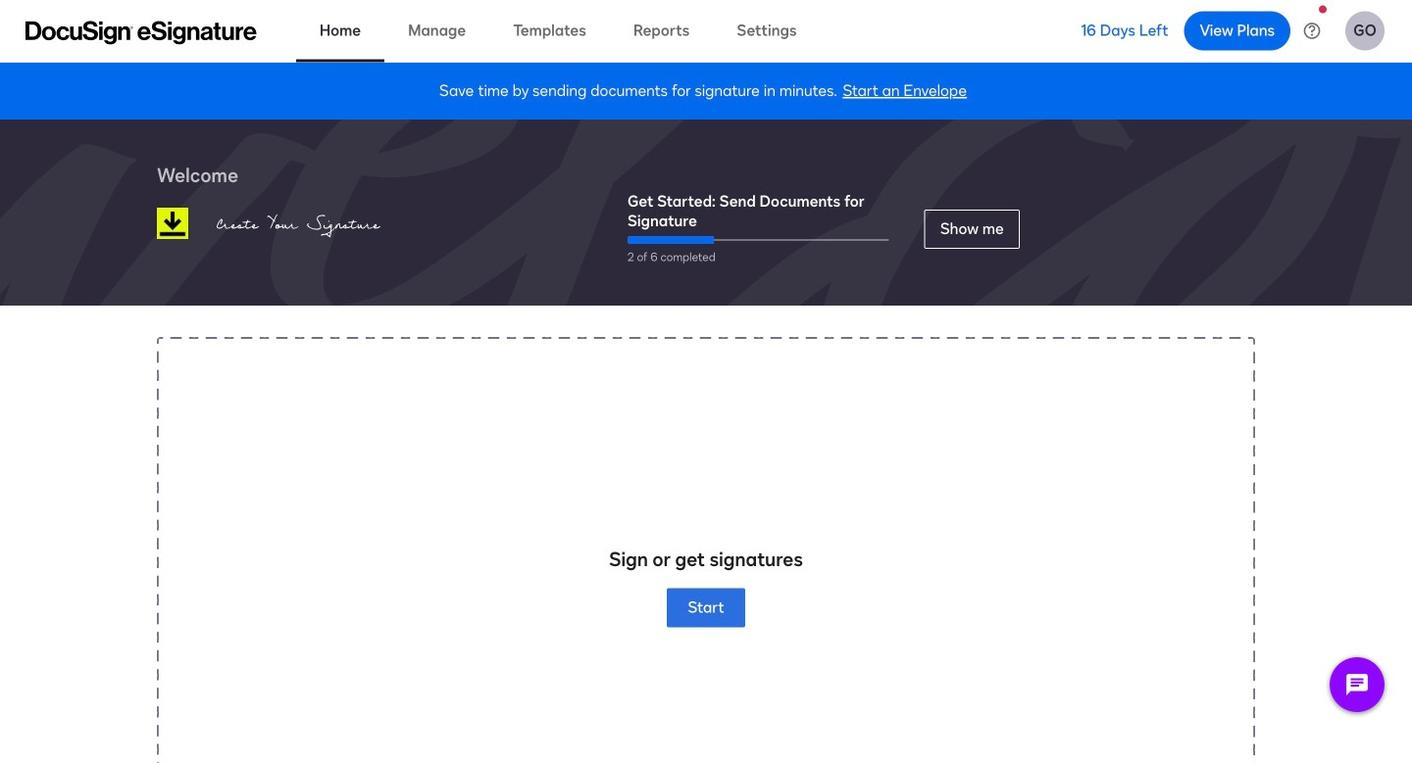 Task type: vqa. For each thing, say whether or not it's contained in the screenshot.
trash icon
no



Task type: locate. For each thing, give the bounding box(es) containing it.
docusign esignature image
[[25, 21, 257, 45]]



Task type: describe. For each thing, give the bounding box(es) containing it.
docusignlogo image
[[157, 208, 188, 239]]



